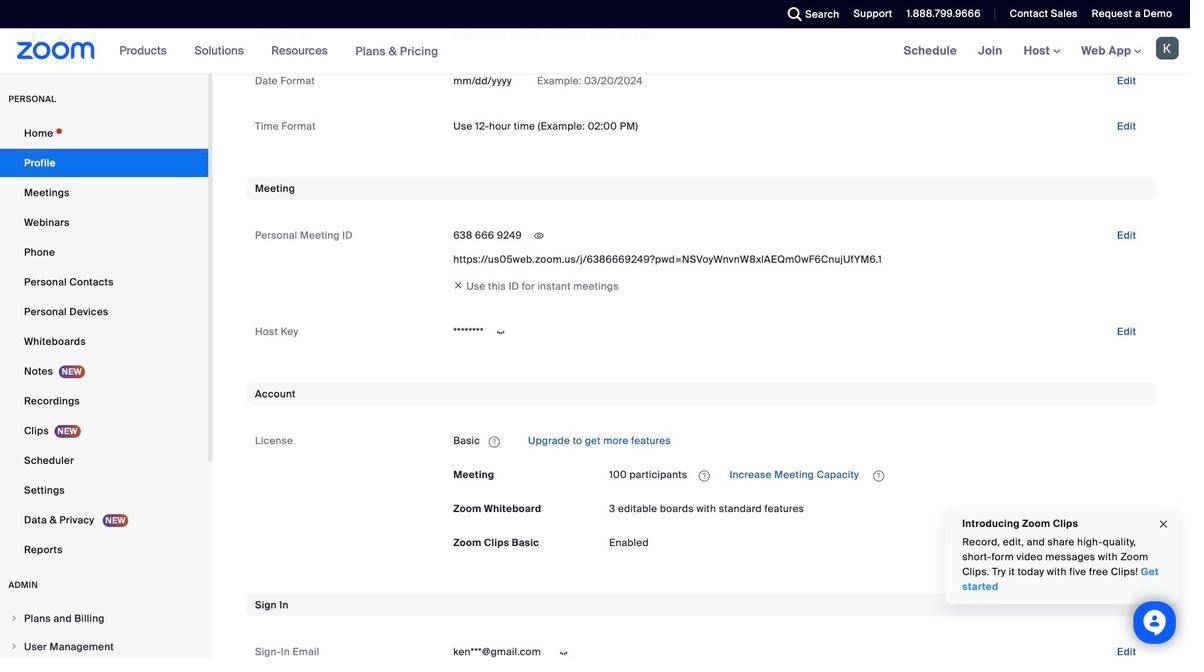 Task type: vqa. For each thing, say whether or not it's contained in the screenshot.
main content Main Content
no



Task type: locate. For each thing, give the bounding box(es) containing it.
1 vertical spatial menu item
[[0, 634, 208, 658]]

banner
[[0, 28, 1191, 74]]

menu item
[[0, 605, 208, 632], [0, 634, 208, 658]]

0 vertical spatial menu item
[[0, 605, 208, 632]]

learn more about your license type image
[[487, 437, 502, 447]]

right image
[[10, 614, 18, 623]]

profile picture image
[[1157, 37, 1179, 60]]

application
[[454, 430, 1148, 452], [609, 464, 1148, 486]]

product information navigation
[[109, 28, 449, 74]]

personal menu menu
[[0, 119, 208, 566]]



Task type: describe. For each thing, give the bounding box(es) containing it.
hide personal meeting id image
[[528, 230, 550, 243]]

admin menu menu
[[0, 605, 208, 658]]

meetings navigation
[[893, 28, 1191, 74]]

1 vertical spatial application
[[609, 464, 1148, 486]]

right image
[[10, 643, 18, 651]]

zoom logo image
[[17, 42, 95, 60]]

show host key image
[[490, 326, 512, 339]]

0 vertical spatial application
[[454, 430, 1148, 452]]

1 menu item from the top
[[0, 605, 208, 632]]

2 menu item from the top
[[0, 634, 208, 658]]

learn more about your meeting license image
[[695, 470, 715, 482]]

close image
[[1159, 516, 1170, 533]]



